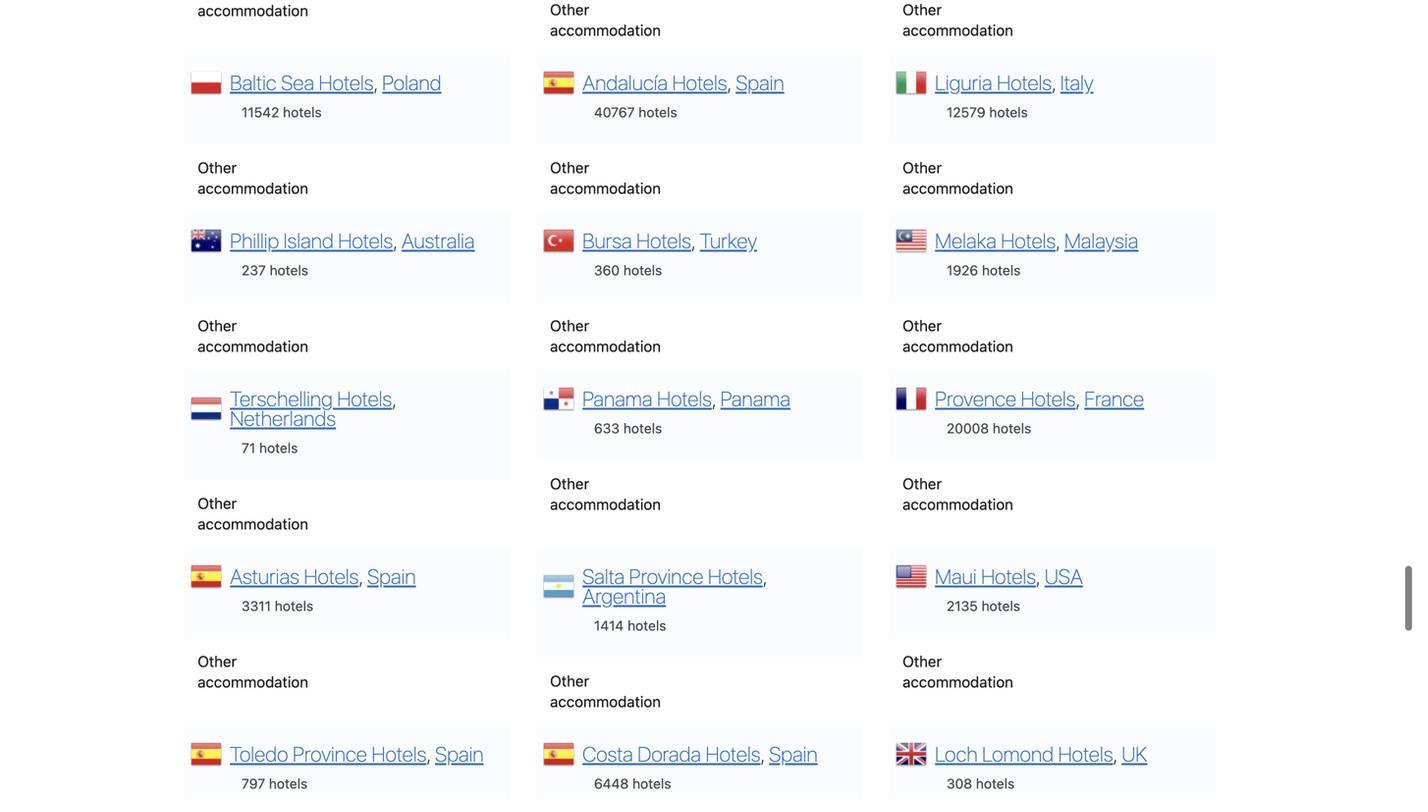 Task type: locate. For each thing, give the bounding box(es) containing it.
hotels down bursa hotels link
[[623, 262, 662, 278]]

baltic
[[230, 70, 277, 95]]

, inside maui hotels , usa 2135 hotels
[[1036, 564, 1040, 588]]

, inside provence hotels , france 20008 hotels
[[1076, 386, 1080, 411]]

other accommodation up bursa
[[550, 158, 661, 197]]

accommodation up costa
[[550, 693, 661, 710]]

, inside costa dorada hotels , spain 6448 hotels
[[760, 742, 765, 766]]

hotels inside andalucía hotels , spain 40767 hotels
[[638, 104, 677, 120]]

italy
[[1060, 70, 1093, 95]]

hotels right 237
[[270, 262, 308, 278]]

hotels inside phillip island hotels , australia 237 hotels
[[270, 262, 308, 278]]

accommodation up terschelling
[[198, 337, 308, 355]]

hotels inside 'loch lomond hotels , uk 308 hotels'
[[976, 776, 1015, 792]]

hotels down melaka hotels link
[[982, 262, 1021, 278]]

andalucía hotels link
[[582, 70, 727, 95]]

provence hotels link
[[935, 386, 1076, 411]]

other accommodation up "provence"
[[903, 316, 1013, 355]]

accommodation
[[550, 21, 661, 39], [903, 21, 1013, 39], [198, 179, 308, 197], [550, 179, 661, 197], [903, 179, 1013, 197], [198, 337, 308, 355], [550, 337, 661, 355], [903, 337, 1013, 355], [550, 495, 661, 513], [903, 495, 1013, 513], [198, 515, 308, 533], [198, 673, 308, 691], [903, 673, 1013, 691], [550, 693, 661, 710]]

spain link for andalucía hotels
[[736, 70, 784, 95]]

hotels down baltic sea hotels link
[[283, 104, 322, 120]]

province inside salta province hotels , argentina 1414 hotels
[[629, 564, 703, 588]]

hotels
[[283, 104, 322, 120], [638, 104, 677, 120], [989, 104, 1028, 120], [270, 262, 308, 278], [623, 262, 662, 278], [982, 262, 1021, 278], [623, 420, 662, 436], [993, 420, 1031, 436], [259, 440, 298, 456], [275, 598, 313, 614], [981, 598, 1020, 614], [627, 617, 666, 634], [269, 776, 308, 792], [632, 776, 671, 792], [976, 776, 1015, 792]]

, inside 'loch lomond hotels , uk 308 hotels'
[[1113, 742, 1117, 766]]

province
[[629, 564, 703, 588], [293, 742, 367, 766]]

hotels down asturias hotels link
[[275, 598, 313, 614]]

loch lomond hotels link
[[935, 742, 1113, 766]]

accommodation up asturias
[[198, 515, 308, 533]]

costa dorada hotels link
[[582, 742, 760, 766]]

other accommodation for phillip island hotels
[[198, 316, 308, 355]]

phillip
[[230, 228, 279, 253]]

melaka hotels , malaysia 1926 hotels
[[935, 228, 1138, 278]]

633
[[594, 420, 620, 436]]

provence
[[935, 386, 1016, 411]]

hotels inside bursa hotels , turkey 360 hotels
[[623, 262, 662, 278]]

panama
[[582, 386, 652, 411], [720, 386, 790, 411]]

bursa
[[582, 228, 632, 253]]

other accommodation down 3311
[[198, 652, 308, 691]]

hotels down panama hotels link
[[623, 420, 662, 436]]

other accommodation down 20008
[[903, 475, 1013, 513]]

hotels inside "panama hotels , panama 633 hotels"
[[623, 420, 662, 436]]

, inside "panama hotels , panama 633 hotels"
[[712, 386, 716, 411]]

308
[[947, 776, 972, 792]]

argentina link
[[582, 584, 666, 608]]

salta
[[582, 564, 625, 588]]

237
[[242, 262, 266, 278]]

other for bursa hotels
[[550, 316, 589, 334]]

hotels inside "panama hotels , panama 633 hotels"
[[657, 386, 712, 411]]

hotels inside provence hotels , france 20008 hotels
[[1021, 386, 1076, 411]]

0 vertical spatial province
[[629, 564, 703, 588]]

6448
[[594, 776, 629, 792]]

accommodation up melaka
[[903, 179, 1013, 197]]

hotels inside "liguria hotels , italy 12579 hotels"
[[989, 104, 1028, 120]]

hotels down "provence hotels" link
[[993, 420, 1031, 436]]

bursa hotels link
[[582, 228, 691, 253]]

maui hotels , usa 2135 hotels
[[935, 564, 1083, 614]]

hotels inside bursa hotels , turkey 360 hotels
[[636, 228, 691, 253]]

accommodation for maui hotels
[[903, 673, 1013, 691]]

france
[[1084, 386, 1144, 411]]

netherlands
[[230, 406, 336, 430]]

hotels inside asturias hotels , spain 3311 hotels
[[304, 564, 359, 588]]

accommodation up 'salta'
[[550, 495, 661, 513]]

hotels right 308
[[976, 776, 1015, 792]]

1 vertical spatial province
[[293, 742, 367, 766]]

accommodation up 'phillip'
[[198, 179, 308, 197]]

accommodation up loch
[[903, 673, 1013, 691]]

other accommodation down 237
[[198, 316, 308, 355]]

other for maui hotels
[[903, 652, 942, 670]]

hotels down argentina link
[[627, 617, 666, 634]]

italy link
[[1060, 70, 1093, 95]]

toledo
[[230, 742, 288, 766]]

salta province hotels , argentina 1414 hotels
[[582, 564, 767, 634]]

other accommodation up 'phillip'
[[198, 158, 308, 197]]

panama link
[[720, 386, 790, 411]]

,
[[374, 70, 378, 95], [727, 70, 731, 95], [1052, 70, 1056, 95], [393, 228, 397, 253], [691, 228, 695, 253], [1056, 228, 1060, 253], [392, 386, 396, 411], [712, 386, 716, 411], [1076, 386, 1080, 411], [359, 564, 363, 588], [763, 564, 767, 588], [1036, 564, 1040, 588], [426, 742, 431, 766], [760, 742, 765, 766], [1113, 742, 1117, 766]]

baltic sea hotels , poland 11542 hotels
[[230, 70, 441, 120]]

spain link for costa dorada hotels
[[769, 742, 818, 766]]

hotels down dorada
[[632, 776, 671, 792]]

liguria
[[935, 70, 992, 95]]

other accommodation down 633
[[550, 475, 661, 513]]

spain
[[736, 70, 784, 95], [367, 564, 416, 588], [435, 742, 484, 766], [769, 742, 818, 766]]

hotels inside the terschelling hotels , netherlands 71 hotels
[[337, 386, 392, 411]]

uk link
[[1122, 742, 1147, 766]]

other accommodation for panama hotels
[[550, 475, 661, 513]]

province inside toledo province hotels , spain 797 hotels
[[293, 742, 367, 766]]

accommodation up maui
[[903, 495, 1013, 513]]

1 horizontal spatial province
[[629, 564, 703, 588]]

spain link for toledo province hotels
[[435, 742, 484, 766]]

australia
[[402, 228, 475, 253]]

other for salta province hotels
[[550, 672, 589, 690]]

other for asturias hotels
[[198, 652, 237, 670]]

other for terschelling hotels
[[198, 494, 237, 512]]

province right 'salta'
[[629, 564, 703, 588]]

, inside the terschelling hotels , netherlands 71 hotels
[[392, 386, 396, 411]]

accommodation up "provence"
[[903, 337, 1013, 355]]

other accommodation
[[550, 0, 661, 39], [903, 0, 1013, 39], [198, 158, 308, 197], [550, 158, 661, 197], [903, 158, 1013, 197], [198, 316, 308, 355], [550, 316, 661, 355], [903, 316, 1013, 355], [550, 475, 661, 513], [903, 475, 1013, 513], [198, 494, 308, 533], [198, 652, 308, 691], [903, 652, 1013, 691], [550, 672, 661, 710]]

hotels
[[319, 70, 374, 95], [672, 70, 727, 95], [997, 70, 1052, 95], [338, 228, 393, 253], [636, 228, 691, 253], [1001, 228, 1056, 253], [337, 386, 392, 411], [657, 386, 712, 411], [1021, 386, 1076, 411], [304, 564, 359, 588], [708, 564, 763, 588], [981, 564, 1036, 588], [372, 742, 426, 766], [706, 742, 760, 766], [1058, 742, 1113, 766]]

accommodation up 'toledo'
[[198, 673, 308, 691]]

other accommodation down the "2135"
[[903, 652, 1013, 691]]

melaka
[[935, 228, 996, 253]]

, inside phillip island hotels , australia 237 hotels
[[393, 228, 397, 253]]

hotels down netherlands
[[259, 440, 298, 456]]

accommodation for salta province hotels
[[550, 693, 661, 710]]

other accommodation up costa
[[550, 672, 661, 710]]

baltic sea hotels link
[[230, 70, 374, 95]]

turkey
[[700, 228, 757, 253]]

other accommodation up melaka
[[903, 158, 1013, 197]]

poland link
[[382, 70, 441, 95]]

toledo province hotels , spain 797 hotels
[[230, 742, 484, 792]]

other for melaka hotels
[[903, 316, 942, 334]]

other for panama hotels
[[550, 475, 589, 492]]

accommodation for bursa hotels
[[550, 337, 661, 355]]

asturias hotels , spain 3311 hotels
[[230, 564, 416, 614]]

other accommodation up asturias
[[198, 494, 308, 533]]

other
[[550, 0, 589, 18], [903, 0, 942, 18], [198, 158, 237, 176], [550, 158, 589, 176], [903, 158, 942, 176], [198, 316, 237, 334], [550, 316, 589, 334], [903, 316, 942, 334], [550, 475, 589, 492], [903, 475, 942, 492], [198, 494, 237, 512], [198, 652, 237, 670], [903, 652, 942, 670], [550, 672, 589, 690]]

accommodation up panama hotels link
[[550, 337, 661, 355]]

spain inside asturias hotels , spain 3311 hotels
[[367, 564, 416, 588]]

, inside andalucía hotels , spain 40767 hotels
[[727, 70, 731, 95]]

, inside melaka hotels , malaysia 1926 hotels
[[1056, 228, 1060, 253]]

hotels down the maui hotels link on the right of the page
[[981, 598, 1020, 614]]

maui
[[935, 564, 977, 588]]

0 horizontal spatial province
[[293, 742, 367, 766]]

2 panama from the left
[[720, 386, 790, 411]]

, inside baltic sea hotels , poland 11542 hotels
[[374, 70, 378, 95]]

other accommodation for salta province hotels
[[550, 672, 661, 710]]

australia link
[[402, 228, 475, 253]]

phillip island hotels link
[[230, 228, 393, 253]]

accommodation for andalucía hotels
[[550, 179, 661, 197]]

0 horizontal spatial panama
[[582, 386, 652, 411]]

provence hotels , france 20008 hotels
[[935, 386, 1144, 436]]

hotels right 797
[[269, 776, 308, 792]]

accommodation up bursa
[[550, 179, 661, 197]]

hotels down liguria hotels link
[[989, 104, 1028, 120]]

20008
[[947, 420, 989, 436]]

, inside salta province hotels , argentina 1414 hotels
[[763, 564, 767, 588]]

loch
[[935, 742, 978, 766]]

other accommodation down the 360
[[550, 316, 661, 355]]

other accommodation for andalucía hotels
[[550, 158, 661, 197]]

spain link
[[736, 70, 784, 95], [367, 564, 416, 588], [435, 742, 484, 766], [769, 742, 818, 766]]

hotels inside baltic sea hotels , poland 11542 hotels
[[283, 104, 322, 120]]

accommodation for melaka hotels
[[903, 337, 1013, 355]]

argentina
[[582, 584, 666, 608]]

spain inside costa dorada hotels , spain 6448 hotels
[[769, 742, 818, 766]]

hotels inside baltic sea hotels , poland 11542 hotels
[[319, 70, 374, 95]]

hotels down andalucía hotels link
[[638, 104, 677, 120]]

1 horizontal spatial panama
[[720, 386, 790, 411]]

hotels inside provence hotels , france 20008 hotels
[[993, 420, 1031, 436]]

province right 'toledo'
[[293, 742, 367, 766]]

other accommodation for melaka hotels
[[903, 316, 1013, 355]]

12579
[[947, 104, 985, 120]]



Task type: vqa. For each thing, say whether or not it's contained in the screenshot.
THE MELAKA HOTELS , MALAYSIA 1926 HOTELS
yes



Task type: describe. For each thing, give the bounding box(es) containing it.
hotels inside 'loch lomond hotels , uk 308 hotels'
[[1058, 742, 1113, 766]]

40767
[[594, 104, 635, 120]]

hotels inside maui hotels , usa 2135 hotels
[[981, 564, 1036, 588]]

netherlands link
[[230, 406, 336, 430]]

terschelling
[[230, 386, 333, 411]]

other for andalucía hotels
[[550, 158, 589, 176]]

lomond
[[982, 742, 1054, 766]]

costa dorada hotels , spain 6448 hotels
[[582, 742, 818, 792]]

accommodation for baltic sea hotels
[[198, 179, 308, 197]]

andalucía hotels , spain 40767 hotels
[[582, 70, 784, 120]]

liguria hotels , italy 12579 hotels
[[935, 70, 1093, 120]]

andalucía
[[582, 70, 668, 95]]

11542
[[242, 104, 279, 120]]

poland
[[382, 70, 441, 95]]

797
[[242, 776, 265, 792]]

other accommodation for asturias hotels
[[198, 652, 308, 691]]

spain link for asturias hotels
[[367, 564, 416, 588]]

1414
[[594, 617, 624, 634]]

, inside asturias hotels , spain 3311 hotels
[[359, 564, 363, 588]]

hotels inside melaka hotels , malaysia 1926 hotels
[[1001, 228, 1056, 253]]

province for salta
[[629, 564, 703, 588]]

spain inside andalucía hotels , spain 40767 hotels
[[736, 70, 784, 95]]

accommodation for asturias hotels
[[198, 673, 308, 691]]

melaka hotels link
[[935, 228, 1056, 253]]

accommodation for liguria hotels
[[903, 179, 1013, 197]]

2135
[[947, 598, 978, 614]]

bursa hotels , turkey 360 hotels
[[582, 228, 757, 278]]

accommodation for provence hotels
[[903, 495, 1013, 513]]

accommodation up "liguria"
[[903, 21, 1013, 39]]

hotels inside costa dorada hotels , spain 6448 hotels
[[706, 742, 760, 766]]

hotels inside maui hotels , usa 2135 hotels
[[981, 598, 1020, 614]]

accommodation for terschelling hotels
[[198, 515, 308, 533]]

phillip island hotels , australia 237 hotels
[[230, 228, 475, 278]]

toledo province hotels link
[[230, 742, 426, 766]]

france link
[[1084, 386, 1144, 411]]

maui hotels link
[[935, 564, 1036, 588]]

other for liguria hotels
[[903, 158, 942, 176]]

asturias
[[230, 564, 299, 588]]

1926
[[947, 262, 978, 278]]

, inside bursa hotels , turkey 360 hotels
[[691, 228, 695, 253]]

other accommodation for liguria hotels
[[903, 158, 1013, 197]]

hotels inside toledo province hotels , spain 797 hotels
[[269, 776, 308, 792]]

hotels inside phillip island hotels , australia 237 hotels
[[338, 228, 393, 253]]

other accommodation up andalucía
[[550, 0, 661, 39]]

hotels inside asturias hotels , spain 3311 hotels
[[275, 598, 313, 614]]

uk
[[1122, 742, 1147, 766]]

1 panama from the left
[[582, 386, 652, 411]]

province for toledo
[[293, 742, 367, 766]]

island
[[284, 228, 334, 253]]

, inside toledo province hotels , spain 797 hotels
[[426, 742, 431, 766]]

accommodation for phillip island hotels
[[198, 337, 308, 355]]

panama hotels link
[[582, 386, 712, 411]]

loch lomond hotels , uk 308 hotels
[[935, 742, 1147, 792]]

turkey link
[[700, 228, 757, 253]]

terschelling hotels link
[[230, 386, 392, 411]]

other for phillip island hotels
[[198, 316, 237, 334]]

71
[[242, 440, 255, 456]]

usa
[[1045, 564, 1083, 588]]

malaysia link
[[1064, 228, 1138, 253]]

other for provence hotels
[[903, 475, 942, 492]]

other accommodation for bursa hotels
[[550, 316, 661, 355]]

salta province hotels link
[[582, 564, 763, 588]]

other accommodation for maui hotels
[[903, 652, 1013, 691]]

other accommodation for terschelling hotels
[[198, 494, 308, 533]]

hotels inside andalucía hotels , spain 40767 hotels
[[672, 70, 727, 95]]

360
[[594, 262, 620, 278]]

hotels inside the terschelling hotels , netherlands 71 hotels
[[259, 440, 298, 456]]

malaysia
[[1064, 228, 1138, 253]]

, inside "liguria hotels , italy 12579 hotels"
[[1052, 70, 1056, 95]]

other accommodation up "liguria"
[[903, 0, 1013, 39]]

other for baltic sea hotels
[[198, 158, 237, 176]]

hotels inside salta province hotels , argentina 1414 hotels
[[708, 564, 763, 588]]

accommodation up andalucía
[[550, 21, 661, 39]]

terschelling hotels , netherlands 71 hotels
[[230, 386, 396, 456]]

asturias hotels link
[[230, 564, 359, 588]]

liguria hotels link
[[935, 70, 1052, 95]]

sea
[[281, 70, 314, 95]]

costa
[[582, 742, 633, 766]]

hotels inside toledo province hotels , spain 797 hotels
[[372, 742, 426, 766]]

usa link
[[1045, 564, 1083, 588]]

hotels inside "liguria hotels , italy 12579 hotels"
[[997, 70, 1052, 95]]

hotels inside melaka hotels , malaysia 1926 hotels
[[982, 262, 1021, 278]]

other accommodation for provence hotels
[[903, 475, 1013, 513]]

dorada
[[637, 742, 701, 766]]

accommodation for panama hotels
[[550, 495, 661, 513]]

other accommodation for baltic sea hotels
[[198, 158, 308, 197]]

spain inside toledo province hotels , spain 797 hotels
[[435, 742, 484, 766]]

3311
[[242, 598, 271, 614]]

hotels inside costa dorada hotels , spain 6448 hotels
[[632, 776, 671, 792]]

hotels inside salta province hotels , argentina 1414 hotels
[[627, 617, 666, 634]]

panama hotels , panama 633 hotels
[[582, 386, 790, 436]]



